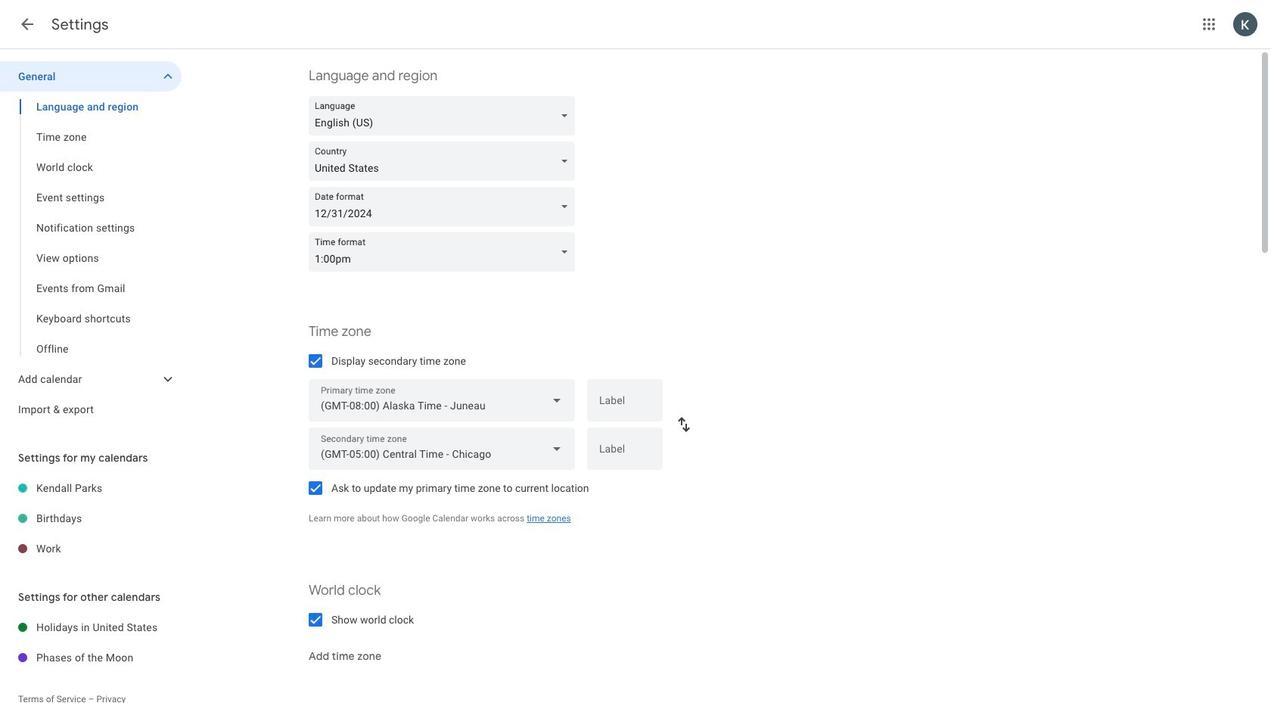 Task type: locate. For each thing, give the bounding box(es) containing it.
2 tree from the top
[[0, 473, 182, 564]]

0 vertical spatial tree
[[0, 61, 182, 425]]

phases of the moon tree item
[[0, 643, 182, 673]]

1 vertical spatial tree
[[0, 473, 182, 564]]

work tree item
[[0, 534, 182, 564]]

None field
[[309, 96, 581, 135], [309, 142, 581, 181], [309, 187, 581, 226], [309, 232, 581, 272], [309, 379, 575, 422], [309, 428, 575, 470], [309, 96, 581, 135], [309, 142, 581, 181], [309, 187, 581, 226], [309, 232, 581, 272], [309, 379, 575, 422], [309, 428, 575, 470]]

swap time zones image
[[675, 415, 693, 434]]

2 vertical spatial tree
[[0, 612, 182, 673]]

heading
[[51, 15, 109, 34]]

tree
[[0, 61, 182, 425], [0, 473, 182, 564], [0, 612, 182, 673]]

group
[[0, 92, 182, 364]]



Task type: describe. For each thing, give the bounding box(es) containing it.
kendall parks tree item
[[0, 473, 182, 503]]

birthdays tree item
[[0, 503, 182, 534]]

3 tree from the top
[[0, 612, 182, 673]]

go back image
[[18, 15, 36, 33]]

Label for primary time zone. text field
[[599, 395, 651, 416]]

Label for secondary time zone. text field
[[599, 443, 651, 465]]

general tree item
[[0, 61, 182, 92]]

holidays in united states tree item
[[0, 612, 182, 643]]

1 tree from the top
[[0, 61, 182, 425]]



Task type: vqa. For each thing, say whether or not it's contained in the screenshot.
GENERAL TREE ITEM
yes



